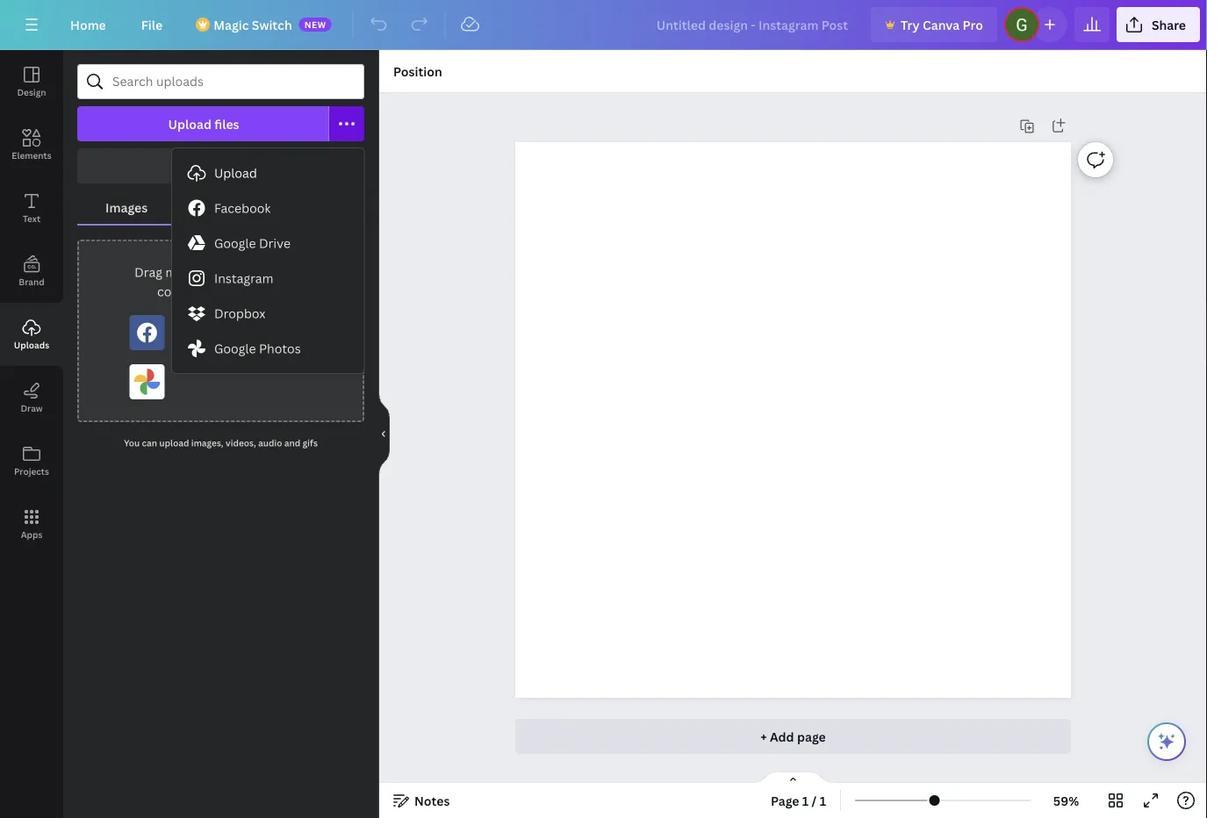 Task type: describe. For each thing, give the bounding box(es) containing it.
2 1 from the left
[[820, 792, 826, 809]]

here
[[205, 264, 231, 281]]

photos
[[259, 340, 301, 357]]

home link
[[56, 7, 120, 42]]

brand
[[19, 276, 45, 288]]

files
[[214, 115, 239, 132]]

magic
[[214, 16, 249, 33]]

uploads button
[[0, 303, 63, 366]]

main menu bar
[[0, 0, 1207, 50]]

try canva pro button
[[871, 7, 997, 42]]

media
[[165, 264, 202, 281]]

images button
[[77, 191, 176, 224]]

google for google drive
[[214, 235, 256, 252]]

account...
[[226, 283, 284, 300]]

file
[[141, 16, 163, 33]]

can
[[142, 437, 157, 449]]

notes
[[414, 792, 450, 809]]

Design title text field
[[642, 7, 864, 42]]

59%
[[1053, 792, 1079, 809]]

images,
[[191, 437, 223, 449]]

images
[[105, 199, 148, 216]]

google photos
[[214, 340, 301, 357]]

videos,
[[226, 437, 256, 449]]

1 vertical spatial upload
[[159, 437, 189, 449]]

elements button
[[0, 113, 63, 176]]

try
[[901, 16, 920, 33]]

file button
[[127, 7, 177, 42]]

upload files
[[168, 115, 239, 132]]

uploads
[[14, 339, 49, 351]]

Search uploads search field
[[112, 65, 353, 98]]

record
[[173, 158, 216, 174]]

home
[[70, 16, 106, 33]]

share
[[1152, 16, 1186, 33]]

audio
[[258, 437, 282, 449]]

connect
[[157, 283, 206, 300]]

position
[[393, 63, 442, 79]]

apps
[[21, 529, 42, 540]]

try canva pro
[[901, 16, 983, 33]]

record yourself
[[173, 158, 268, 174]]

you can upload images, videos, audio and gifs
[[124, 437, 318, 449]]

facebook button
[[172, 191, 364, 226]]

design
[[17, 86, 46, 98]]

position button
[[386, 57, 449, 85]]

text button
[[0, 176, 63, 240]]

videos
[[204, 199, 245, 216]]

+ add page
[[761, 728, 826, 745]]

page
[[797, 728, 826, 745]]

draw button
[[0, 366, 63, 429]]

to
[[234, 264, 247, 281]]

record yourself button
[[77, 148, 364, 183]]

upload for upload
[[214, 165, 257, 181]]

instagram button
[[172, 261, 364, 296]]

an
[[209, 283, 223, 300]]

google for google photos
[[214, 340, 256, 357]]

/
[[812, 792, 817, 809]]

notes button
[[386, 787, 457, 815]]

projects button
[[0, 429, 63, 493]]



Task type: vqa. For each thing, say whether or not it's contained in the screenshot.
security
no



Task type: locate. For each thing, give the bounding box(es) containing it.
apps button
[[0, 493, 63, 556]]

google
[[214, 235, 256, 252], [214, 340, 256, 357]]

drag
[[134, 264, 162, 281]]

page
[[771, 792, 799, 809]]

menu
[[172, 148, 364, 373]]

upload
[[168, 115, 212, 132], [214, 165, 257, 181]]

upload
[[250, 264, 291, 281], [159, 437, 189, 449]]

elements
[[12, 149, 52, 161]]

upload button
[[172, 155, 364, 191]]

upload inside drag media here to upload or connect an account...
[[250, 264, 291, 281]]

1 vertical spatial google
[[214, 340, 256, 357]]

instagram
[[214, 270, 273, 287]]

share button
[[1117, 7, 1200, 42]]

dropbox button
[[172, 296, 364, 331]]

pro
[[963, 16, 983, 33]]

1 horizontal spatial 1
[[820, 792, 826, 809]]

projects
[[14, 465, 49, 477]]

menu containing upload
[[172, 148, 364, 373]]

+ add page button
[[515, 719, 1071, 754]]

59% button
[[1038, 787, 1095, 815]]

0 vertical spatial upload
[[250, 264, 291, 281]]

1 vertical spatial upload
[[214, 165, 257, 181]]

you
[[124, 437, 140, 449]]

upload up account... at top left
[[250, 264, 291, 281]]

1 left /
[[802, 792, 809, 809]]

google drive button
[[172, 226, 364, 261]]

google inside button
[[214, 235, 256, 252]]

0 vertical spatial google
[[214, 235, 256, 252]]

1
[[802, 792, 809, 809], [820, 792, 826, 809]]

google photos button
[[172, 331, 364, 366]]

canva assistant image
[[1156, 731, 1177, 752]]

0 horizontal spatial 1
[[802, 792, 809, 809]]

google up to
[[214, 235, 256, 252]]

brand button
[[0, 240, 63, 303]]

0 horizontal spatial upload
[[168, 115, 212, 132]]

draw
[[21, 402, 43, 414]]

upload for upload files
[[168, 115, 212, 132]]

google down dropbox
[[214, 340, 256, 357]]

google inside button
[[214, 340, 256, 357]]

text
[[23, 212, 40, 224]]

1 google from the top
[[214, 235, 256, 252]]

switch
[[252, 16, 292, 33]]

upload inside upload files button
[[168, 115, 212, 132]]

yourself
[[219, 158, 268, 174]]

drag media here to upload or connect an account...
[[134, 264, 307, 300]]

or
[[294, 264, 307, 281]]

new
[[304, 18, 326, 30]]

upload files button
[[77, 106, 329, 141]]

1 horizontal spatial upload
[[214, 165, 257, 181]]

gifs
[[303, 437, 318, 449]]

upload up facebook
[[214, 165, 257, 181]]

upload right can
[[159, 437, 189, 449]]

show pages image
[[751, 771, 835, 785]]

magic switch
[[214, 16, 292, 33]]

upload left files
[[168, 115, 212, 132]]

canva
[[923, 16, 960, 33]]

videos button
[[176, 191, 273, 224]]

upload inside upload button
[[214, 165, 257, 181]]

0 horizontal spatial upload
[[159, 437, 189, 449]]

0 vertical spatial upload
[[168, 115, 212, 132]]

1 1 from the left
[[802, 792, 809, 809]]

+
[[761, 728, 767, 745]]

design button
[[0, 50, 63, 113]]

add
[[770, 728, 794, 745]]

1 horizontal spatial upload
[[250, 264, 291, 281]]

page 1 / 1
[[771, 792, 826, 809]]

facebook
[[214, 200, 271, 216]]

and
[[284, 437, 300, 449]]

side panel tab list
[[0, 50, 63, 556]]

drive
[[259, 235, 291, 252]]

1 right /
[[820, 792, 826, 809]]

google drive
[[214, 235, 291, 252]]

dropbox
[[214, 305, 266, 322]]

2 google from the top
[[214, 340, 256, 357]]

hide image
[[378, 392, 390, 476]]



